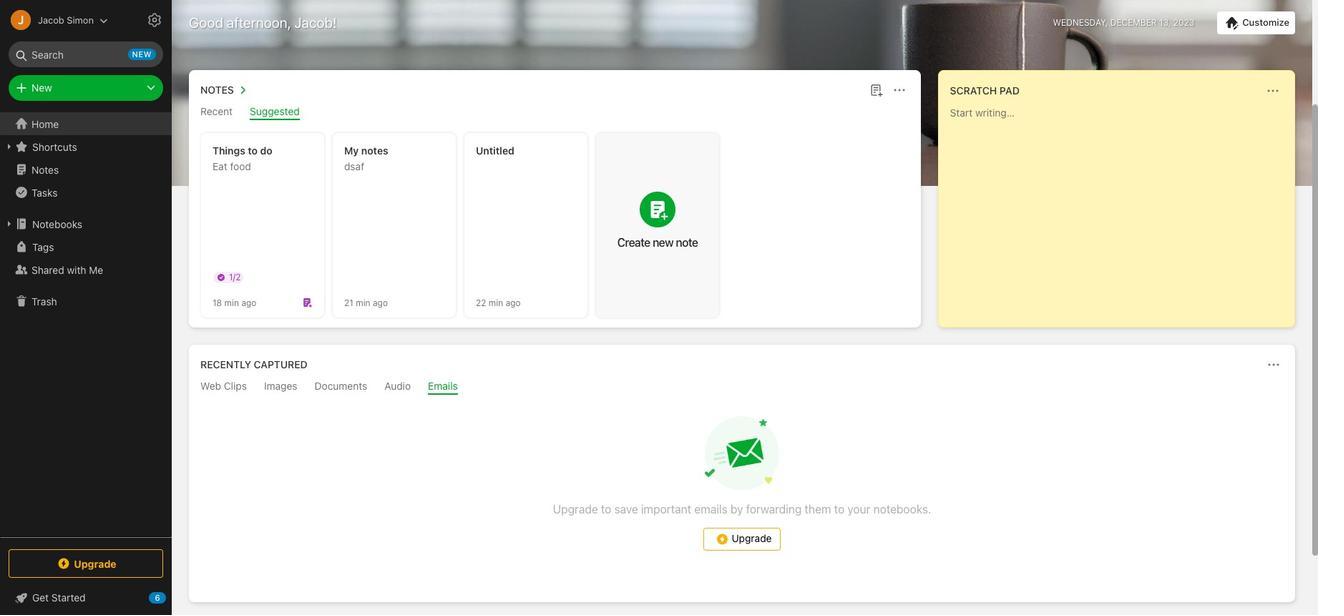 Task type: locate. For each thing, give the bounding box(es) containing it.
1 vertical spatial tab list
[[192, 380, 1293, 395]]

0 horizontal spatial to
[[248, 145, 258, 157]]

notebooks
[[32, 218, 82, 230]]

emails
[[428, 380, 458, 392]]

to
[[248, 145, 258, 157], [601, 503, 612, 516], [834, 503, 845, 516]]

images
[[264, 380, 297, 392]]

21 min ago
[[344, 297, 388, 308]]

min right 21
[[356, 297, 371, 308]]

0 vertical spatial notes
[[200, 84, 234, 96]]

1 tab list from the top
[[192, 105, 918, 120]]

ago right 22
[[506, 297, 521, 308]]

3 ago from the left
[[506, 297, 521, 308]]

More actions field
[[890, 80, 910, 100], [1264, 81, 1284, 101], [1264, 355, 1284, 375]]

1 vertical spatial new
[[653, 236, 674, 249]]

0 horizontal spatial ago
[[242, 297, 257, 308]]

2 horizontal spatial ago
[[506, 297, 521, 308]]

upgrade
[[553, 503, 598, 516], [732, 532, 772, 545], [74, 558, 116, 570]]

food
[[230, 160, 251, 173]]

1 ago from the left
[[242, 297, 257, 308]]

Search text field
[[19, 42, 153, 67]]

min for 21
[[356, 297, 371, 308]]

trash
[[31, 295, 57, 307]]

2 min from the left
[[356, 297, 371, 308]]

0 horizontal spatial min
[[224, 297, 239, 308]]

min
[[224, 297, 239, 308], [356, 297, 371, 308], [489, 297, 503, 308]]

upgrade up help and learning task checklist field
[[74, 558, 116, 570]]

clips
[[224, 380, 247, 392]]

new inside search box
[[132, 49, 152, 59]]

upgrade to save important emails by forwarding them to your notebooks.
[[553, 503, 932, 516]]

notes up tasks
[[31, 164, 59, 176]]

Help and Learning task checklist field
[[0, 587, 172, 610]]

2 tab list from the top
[[192, 380, 1293, 395]]

to left do
[[248, 145, 258, 157]]

recent tab
[[200, 105, 233, 120]]

1 vertical spatial upgrade
[[732, 532, 772, 545]]

notes link
[[0, 158, 171, 181]]

shared
[[31, 264, 64, 276]]

emails tab panel
[[189, 395, 1296, 603]]

notebooks link
[[0, 213, 171, 236]]

notes button
[[198, 82, 251, 99]]

0 horizontal spatial notes
[[31, 164, 59, 176]]

customize
[[1243, 16, 1290, 28]]

1 min from the left
[[224, 297, 239, 308]]

more actions image
[[1265, 82, 1282, 100], [1266, 357, 1283, 374]]

more actions image
[[891, 82, 908, 99]]

1/2
[[229, 272, 241, 283]]

tab list
[[192, 105, 918, 120], [192, 380, 1293, 395]]

jacob simon
[[38, 14, 94, 25]]

0 vertical spatial tab list
[[192, 105, 918, 120]]

notes
[[200, 84, 234, 96], [31, 164, 59, 176]]

0 horizontal spatial upgrade
[[74, 558, 116, 570]]

click to collapse image
[[166, 589, 177, 606]]

0 vertical spatial new
[[132, 49, 152, 59]]

notes
[[361, 145, 388, 157]]

ago
[[242, 297, 257, 308], [373, 297, 388, 308], [506, 297, 521, 308]]

upgrade down upgrade to save important emails by forwarding them to your notebooks.
[[732, 532, 772, 545]]

ago right 21
[[373, 297, 388, 308]]

1 horizontal spatial to
[[601, 503, 612, 516]]

new left note
[[653, 236, 674, 249]]

0 horizontal spatial new
[[132, 49, 152, 59]]

new
[[132, 49, 152, 59], [653, 236, 674, 249]]

settings image
[[146, 11, 163, 29]]

2 horizontal spatial upgrade
[[732, 532, 772, 545]]

trash link
[[0, 290, 171, 313]]

tab list for notes
[[192, 105, 918, 120]]

3 min from the left
[[489, 297, 503, 308]]

by
[[731, 503, 743, 516]]

more actions field for scratch pad
[[1264, 81, 1284, 101]]

things to do eat food
[[213, 145, 273, 173]]

notes up recent
[[200, 84, 234, 96]]

them
[[805, 503, 832, 516]]

2 ago from the left
[[373, 297, 388, 308]]

my notes dsaf
[[344, 145, 388, 173]]

create
[[618, 236, 650, 249]]

to left save
[[601, 503, 612, 516]]

do
[[260, 145, 273, 157]]

recently captured
[[200, 359, 308, 371]]

scratch
[[950, 84, 997, 97]]

audio tab
[[385, 380, 411, 395]]

emails
[[695, 503, 728, 516]]

ago for 21 min ago
[[373, 297, 388, 308]]

upgrade left save
[[553, 503, 598, 516]]

min right 22
[[489, 297, 503, 308]]

notebooks.
[[874, 503, 932, 516]]

to left your
[[834, 503, 845, 516]]

suggested
[[250, 105, 300, 117]]

save
[[615, 503, 638, 516]]

shortcuts button
[[0, 135, 171, 158]]

good afternoon, jacob!
[[189, 14, 337, 31]]

started
[[51, 592, 86, 604]]

documents
[[315, 380, 367, 392]]

new down the settings icon
[[132, 49, 152, 59]]

note
[[676, 236, 698, 249]]

0 vertical spatial upgrade
[[553, 503, 598, 516]]

1 vertical spatial more actions image
[[1266, 357, 1283, 374]]

1 horizontal spatial ago
[[373, 297, 388, 308]]

with
[[67, 264, 86, 276]]

tree
[[0, 112, 172, 537]]

more actions image for recently captured
[[1266, 357, 1283, 374]]

to for save
[[601, 503, 612, 516]]

min right "18"
[[224, 297, 239, 308]]

create new note button
[[596, 133, 719, 318]]

tab list containing recent
[[192, 105, 918, 120]]

22
[[476, 297, 486, 308]]

2 horizontal spatial min
[[489, 297, 503, 308]]

2 vertical spatial upgrade
[[74, 558, 116, 570]]

documents tab
[[315, 380, 367, 395]]

emails tab
[[428, 380, 458, 395]]

tab list containing web clips
[[192, 380, 1293, 395]]

wednesday, december 13, 2023
[[1053, 17, 1195, 28]]

expand notebooks image
[[4, 218, 15, 230]]

tree containing home
[[0, 112, 172, 537]]

min for 18
[[224, 297, 239, 308]]

create new note
[[618, 236, 698, 249]]

18
[[213, 297, 222, 308]]

scratch pad button
[[948, 82, 1020, 100]]

1 horizontal spatial new
[[653, 236, 674, 249]]

important
[[641, 503, 692, 516]]

things
[[213, 145, 245, 157]]

to inside things to do eat food
[[248, 145, 258, 157]]

2023
[[1174, 17, 1195, 28]]

pad
[[1000, 84, 1020, 97]]

scratch pad
[[950, 84, 1020, 97]]

min for 22
[[489, 297, 503, 308]]

tasks
[[31, 186, 58, 199]]

ago right "18"
[[242, 297, 257, 308]]

new
[[31, 82, 52, 94]]

0 vertical spatial more actions image
[[1265, 82, 1282, 100]]

1 horizontal spatial min
[[356, 297, 371, 308]]

recently captured button
[[198, 357, 308, 374]]

1 horizontal spatial notes
[[200, 84, 234, 96]]

upgrade button
[[704, 528, 781, 551]]



Task type: describe. For each thing, give the bounding box(es) containing it.
to for do
[[248, 145, 258, 157]]

untitled
[[476, 145, 515, 157]]

good
[[189, 14, 223, 31]]

Start writing… text field
[[950, 107, 1294, 316]]

upgrade inside popup button
[[74, 558, 116, 570]]

customize button
[[1218, 11, 1296, 34]]

suggested tab
[[250, 105, 300, 120]]

Account field
[[0, 6, 108, 34]]

home link
[[0, 112, 172, 135]]

18 min ago
[[213, 297, 257, 308]]

shared with me link
[[0, 258, 171, 281]]

13,
[[1160, 17, 1171, 28]]

1 horizontal spatial upgrade
[[553, 503, 598, 516]]

jacob!
[[295, 14, 337, 31]]

ago for 22 min ago
[[506, 297, 521, 308]]

1 vertical spatial notes
[[31, 164, 59, 176]]

more actions field for recently captured
[[1264, 355, 1284, 375]]

web
[[200, 380, 221, 392]]

your
[[848, 503, 871, 516]]

tags button
[[0, 236, 171, 258]]

forwarding
[[746, 503, 802, 516]]

tab list for recently captured
[[192, 380, 1293, 395]]

recently
[[200, 359, 251, 371]]

recent
[[200, 105, 233, 117]]

ago for 18 min ago
[[242, 297, 257, 308]]

tasks button
[[0, 181, 171, 204]]

captured
[[254, 359, 308, 371]]

eat
[[213, 160, 227, 173]]

home
[[31, 118, 59, 130]]

web clips tab
[[200, 380, 247, 395]]

2 horizontal spatial to
[[834, 503, 845, 516]]

get
[[32, 592, 49, 604]]

audio
[[385, 380, 411, 392]]

simon
[[67, 14, 94, 25]]

december
[[1111, 17, 1157, 28]]

wednesday,
[[1053, 17, 1108, 28]]

me
[[89, 264, 103, 276]]

my
[[344, 145, 359, 157]]

6
[[155, 593, 160, 603]]

get started
[[32, 592, 86, 604]]

notes inside button
[[200, 84, 234, 96]]

dsaf
[[344, 160, 364, 173]]

shared with me
[[31, 264, 103, 276]]

tags
[[32, 241, 54, 253]]

upgrade inside button
[[732, 532, 772, 545]]

images tab
[[264, 380, 297, 395]]

new button
[[9, 75, 163, 101]]

jacob
[[38, 14, 64, 25]]

new inside button
[[653, 236, 674, 249]]

suggested tab panel
[[189, 120, 921, 328]]

21
[[344, 297, 354, 308]]

new search field
[[19, 42, 156, 67]]

22 min ago
[[476, 297, 521, 308]]

more actions image for scratch pad
[[1265, 82, 1282, 100]]

afternoon,
[[227, 14, 291, 31]]

web clips
[[200, 380, 247, 392]]

shortcuts
[[32, 141, 77, 153]]

upgrade button
[[9, 550, 163, 578]]



Task type: vqa. For each thing, say whether or not it's contained in the screenshot.
Audio at the bottom
yes



